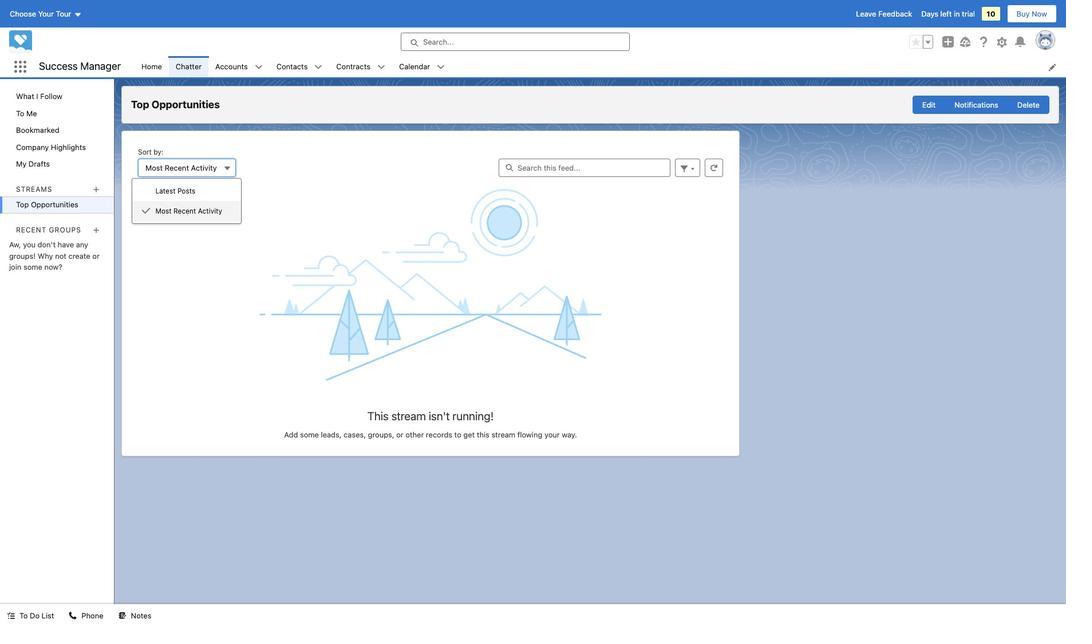 Task type: locate. For each thing, give the bounding box(es) containing it.
1 horizontal spatial some
[[300, 430, 319, 439]]

0 vertical spatial to
[[16, 109, 24, 118]]

notifications button
[[945, 96, 1008, 114]]

Sort by: button
[[138, 159, 236, 177]]

0 vertical spatial top
[[131, 98, 149, 110]]

or left the other
[[396, 430, 404, 439]]

recent inside option
[[173, 207, 196, 215]]

groups!
[[9, 251, 36, 260]]

most recent activity option
[[133, 201, 241, 221]]

success
[[39, 60, 78, 72]]

calendar list item
[[392, 56, 452, 77]]

1 vertical spatial group
[[913, 96, 1050, 114]]

recent up 'you'
[[16, 226, 47, 234]]

have
[[58, 240, 74, 249]]

accounts link
[[209, 56, 255, 77]]

delete
[[1018, 100, 1040, 109]]

1 vertical spatial some
[[300, 430, 319, 439]]

or
[[92, 251, 100, 260], [396, 430, 404, 439]]

most down the sort by:
[[145, 163, 163, 172]]

some inside why not create or join some now?
[[23, 262, 42, 272]]

0 vertical spatial most recent activity
[[145, 163, 217, 172]]

0 horizontal spatial text default image
[[142, 206, 151, 215]]

to
[[16, 109, 24, 118], [19, 611, 28, 620]]

0 horizontal spatial stream
[[392, 409, 426, 423]]

to left "me"
[[16, 109, 24, 118]]

0 vertical spatial opportunities
[[152, 98, 220, 110]]

to left do
[[19, 611, 28, 620]]

why not create or join some now?
[[9, 251, 100, 272]]

text default image
[[255, 63, 263, 71], [142, 206, 151, 215]]

most down latest in the top of the page
[[155, 207, 172, 215]]

recent down posts
[[173, 207, 196, 215]]

1 horizontal spatial top opportunities
[[131, 98, 220, 110]]

text default image inside to do list button
[[7, 612, 15, 620]]

chatter
[[176, 62, 202, 71]]

list containing home
[[135, 56, 1066, 77]]

0 vertical spatial or
[[92, 251, 100, 260]]

recent up latest posts
[[165, 163, 189, 172]]

top down streams
[[16, 200, 29, 209]]

to for to me
[[16, 109, 24, 118]]

activity
[[191, 163, 217, 172], [198, 207, 222, 215]]

create
[[68, 251, 90, 260]]

1 horizontal spatial top
[[131, 98, 149, 110]]

text default image inside accounts "list item"
[[255, 63, 263, 71]]

running!
[[453, 409, 494, 423]]

1 vertical spatial or
[[396, 430, 404, 439]]

text default image inside phone button
[[69, 612, 77, 620]]

list
[[135, 56, 1066, 77]]

most recent activity down posts
[[155, 207, 222, 215]]

left
[[941, 9, 952, 18]]

1 horizontal spatial stream
[[492, 430, 516, 439]]

most inside button
[[145, 163, 163, 172]]

streams
[[16, 185, 52, 193]]

most recent activity
[[145, 163, 217, 172], [155, 207, 222, 215]]

activity up posts
[[191, 163, 217, 172]]

0 vertical spatial some
[[23, 262, 42, 272]]

why
[[38, 251, 53, 260]]

text default image down search...
[[437, 63, 445, 71]]

1 horizontal spatial text default image
[[255, 63, 263, 71]]

some inside this stream isn't running! status
[[300, 430, 319, 439]]

recent groups link
[[16, 226, 81, 234]]

text default image left notes
[[118, 612, 126, 620]]

i
[[36, 92, 38, 101]]

some down groups!
[[23, 262, 42, 272]]

1 vertical spatial top
[[16, 200, 29, 209]]

recent inside button
[[165, 163, 189, 172]]

text default image right contacts
[[315, 63, 323, 71]]

text default image left do
[[7, 612, 15, 620]]

1 vertical spatial top opportunities
[[16, 200, 78, 209]]

accounts list item
[[209, 56, 270, 77]]

0 vertical spatial text default image
[[255, 63, 263, 71]]

other
[[406, 430, 424, 439]]

phone
[[82, 611, 103, 620]]

0 vertical spatial most
[[145, 163, 163, 172]]

some
[[23, 262, 42, 272], [300, 430, 319, 439]]

accounts
[[215, 62, 248, 71]]

calendar
[[399, 62, 430, 71]]

aw, you don't have any groups!
[[9, 240, 88, 260]]

aw,
[[9, 240, 21, 249]]

by:
[[154, 148, 163, 156]]

latest posts
[[155, 187, 195, 195]]

0 vertical spatial group
[[909, 35, 934, 49]]

top down home link
[[131, 98, 149, 110]]

sort by:
[[138, 148, 163, 156]]

1 vertical spatial to
[[19, 611, 28, 620]]

1 vertical spatial stream
[[492, 430, 516, 439]]

0 vertical spatial activity
[[191, 163, 217, 172]]

recent
[[165, 163, 189, 172], [173, 207, 196, 215], [16, 226, 47, 234]]

1 vertical spatial most
[[155, 207, 172, 215]]

to do list
[[19, 611, 54, 620]]

to do list button
[[0, 604, 61, 627]]

join
[[9, 262, 21, 272]]

or inside this stream isn't running! status
[[396, 430, 404, 439]]

group
[[909, 35, 934, 49], [913, 96, 1050, 114]]

posts
[[177, 187, 195, 195]]

1 vertical spatial text default image
[[142, 206, 151, 215]]

text default image
[[315, 63, 323, 71], [377, 63, 385, 71], [437, 63, 445, 71], [7, 612, 15, 620], [69, 612, 77, 620], [118, 612, 126, 620]]

1 vertical spatial recent
[[173, 207, 196, 215]]

way.
[[562, 430, 577, 439]]

to inside button
[[19, 611, 28, 620]]

records
[[426, 430, 452, 439]]

0 vertical spatial top opportunities
[[131, 98, 220, 110]]

this
[[368, 409, 389, 423]]

leave feedback
[[856, 9, 912, 18]]

groups
[[49, 226, 81, 234]]

top opportunities down streams link
[[16, 200, 78, 209]]

add
[[284, 430, 298, 439]]

opportunities down streams link
[[31, 200, 78, 209]]

1 vertical spatial opportunities
[[31, 200, 78, 209]]

most
[[145, 163, 163, 172], [155, 207, 172, 215]]

1 vertical spatial activity
[[198, 207, 222, 215]]

0 vertical spatial stream
[[392, 409, 426, 423]]

home
[[141, 62, 162, 71]]

notes button
[[111, 604, 158, 627]]

leave
[[856, 9, 877, 18]]

stream right this in the bottom of the page
[[492, 430, 516, 439]]

text default image left phone
[[69, 612, 77, 620]]

top opportunities down chatter link
[[131, 98, 220, 110]]

0 horizontal spatial some
[[23, 262, 42, 272]]

1 vertical spatial most recent activity
[[155, 207, 222, 215]]

top opportunities
[[131, 98, 220, 110], [16, 200, 78, 209]]

list box
[[132, 178, 242, 224]]

add some leads, cases, groups, or other records to get this stream flowing your way.
[[284, 430, 577, 439]]

most recent activity up posts
[[145, 163, 217, 172]]

sort
[[138, 148, 152, 156]]

bookmarked link
[[0, 122, 114, 139]]

some right add
[[300, 430, 319, 439]]

your
[[38, 9, 54, 18]]

0 horizontal spatial top opportunities
[[16, 200, 78, 209]]

1 horizontal spatial or
[[396, 430, 404, 439]]

text default image inside notes "button"
[[118, 612, 126, 620]]

this stream isn't running! status
[[131, 381, 730, 439]]

0 vertical spatial recent
[[165, 163, 189, 172]]

get
[[464, 430, 475, 439]]

0 horizontal spatial or
[[92, 251, 100, 260]]

company
[[16, 142, 49, 151]]

opportunities
[[152, 98, 220, 110], [31, 200, 78, 209]]

what i follow
[[16, 92, 62, 101]]

or right "create"
[[92, 251, 100, 260]]

success manager
[[39, 60, 121, 72]]

stream up the other
[[392, 409, 426, 423]]

text default image right contracts
[[377, 63, 385, 71]]

phone button
[[62, 604, 110, 627]]

activity down "sort by:, most recent activity" button
[[198, 207, 222, 215]]

most recent activity inside most recent activity option
[[155, 207, 222, 215]]

contracts
[[336, 62, 371, 71]]

trial
[[962, 9, 975, 18]]

follow
[[40, 92, 62, 101]]

opportunities down chatter link
[[152, 98, 220, 110]]

0 horizontal spatial opportunities
[[31, 200, 78, 209]]

don't
[[38, 240, 56, 249]]



Task type: vqa. For each thing, say whether or not it's contained in the screenshot.
To Do List button
yes



Task type: describe. For each thing, give the bounding box(es) containing it.
choose your tour
[[10, 9, 71, 18]]

activity inside option
[[198, 207, 222, 215]]

to
[[455, 430, 461, 439]]

now?
[[44, 262, 62, 272]]

bookmarked
[[16, 125, 59, 135]]

any
[[76, 240, 88, 249]]

activity inside button
[[191, 163, 217, 172]]

tour
[[56, 9, 71, 18]]

contacts list item
[[270, 56, 330, 77]]

to me link
[[0, 105, 114, 122]]

contracts list item
[[330, 56, 392, 77]]

do
[[30, 611, 40, 620]]

choose your tour button
[[9, 5, 82, 23]]

days left in trial
[[922, 9, 975, 18]]

what
[[16, 92, 34, 101]]

my drafts link
[[0, 156, 114, 173]]

you
[[23, 240, 36, 249]]

this
[[477, 430, 490, 439]]

buy
[[1017, 9, 1030, 18]]

choose
[[10, 9, 36, 18]]

latest
[[155, 187, 176, 195]]

to me
[[16, 109, 37, 118]]

my
[[16, 159, 27, 168]]

feedback
[[879, 9, 912, 18]]

days
[[922, 9, 939, 18]]

me
[[26, 109, 37, 118]]

chatter link
[[169, 56, 209, 77]]

leave feedback link
[[856, 9, 912, 18]]

search... button
[[401, 33, 630, 51]]

flowing
[[518, 430, 543, 439]]

isn't
[[429, 409, 450, 423]]

to for to do list
[[19, 611, 28, 620]]

contacts
[[276, 62, 308, 71]]

most inside option
[[155, 207, 172, 215]]

now
[[1032, 9, 1047, 18]]

top opportunities link
[[0, 196, 114, 213]]

search...
[[423, 37, 454, 46]]

1 horizontal spatial opportunities
[[152, 98, 220, 110]]

buy now button
[[1007, 5, 1057, 23]]

edit button
[[913, 96, 946, 114]]

company highlights link
[[0, 139, 114, 156]]

0 horizontal spatial top
[[16, 200, 29, 209]]

drafts
[[29, 159, 50, 168]]

highlights
[[51, 142, 86, 151]]

not
[[55, 251, 66, 260]]

cases,
[[344, 430, 366, 439]]

my drafts
[[16, 159, 50, 168]]

or inside why not create or join some now?
[[92, 251, 100, 260]]

delete button
[[1008, 96, 1050, 114]]

home link
[[135, 56, 169, 77]]

calendar link
[[392, 56, 437, 77]]

notes
[[131, 611, 151, 620]]

list box containing latest posts
[[132, 178, 242, 224]]

buy now
[[1017, 9, 1047, 18]]

Search this feed... search field
[[499, 159, 671, 177]]

streams link
[[16, 185, 52, 193]]

manager
[[80, 60, 121, 72]]

groups,
[[368, 430, 394, 439]]

list
[[42, 611, 54, 620]]

text default image inside most recent activity option
[[142, 206, 151, 215]]

text default image inside calendar list item
[[437, 63, 445, 71]]

recent groups
[[16, 226, 81, 234]]

what i follow link
[[0, 88, 114, 105]]

leads,
[[321, 430, 342, 439]]

in
[[954, 9, 960, 18]]

your
[[545, 430, 560, 439]]

notifications
[[955, 100, 999, 109]]

most recent activity inside "sort by:, most recent activity" button
[[145, 163, 217, 172]]

edit
[[923, 100, 936, 109]]

2 vertical spatial recent
[[16, 226, 47, 234]]

company highlights
[[16, 142, 86, 151]]

contacts link
[[270, 56, 315, 77]]

10
[[987, 9, 996, 18]]

text default image inside contacts list item
[[315, 63, 323, 71]]

group containing edit
[[913, 96, 1050, 114]]

text default image inside contracts "list item"
[[377, 63, 385, 71]]



